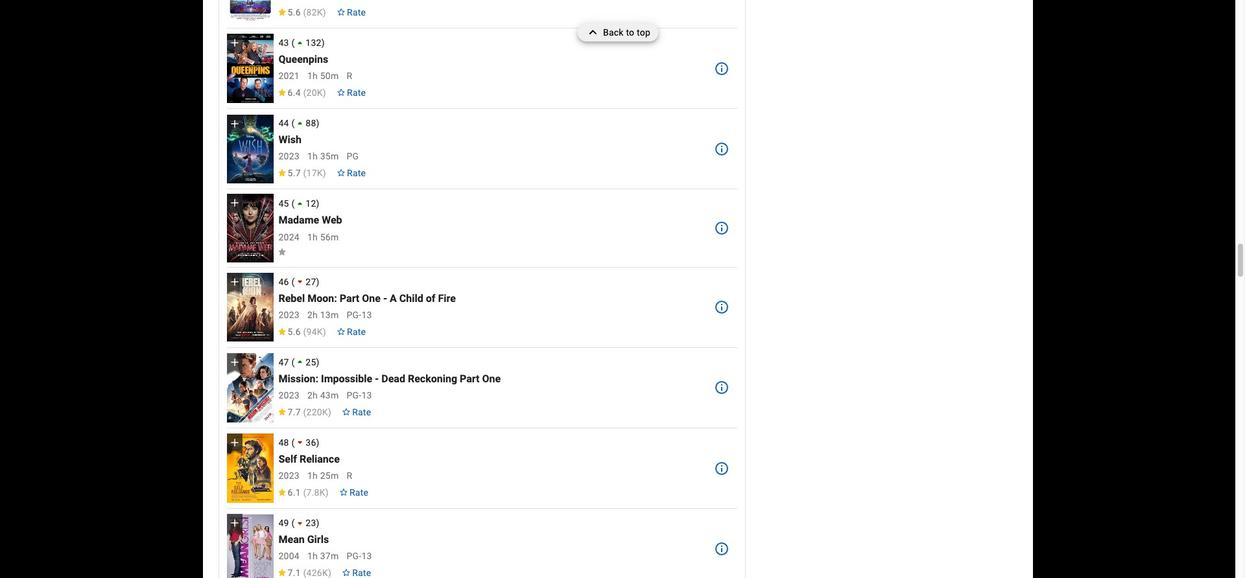 Task type: locate. For each thing, give the bounding box(es) containing it.
1 vertical spatial part
[[460, 373, 480, 385]]

pg- down rebel moon: part one - a child of fire 'link'
[[347, 310, 362, 320]]

1 horizontal spatial -
[[383, 292, 387, 305]]

1 vertical spatial 2h
[[307, 390, 318, 401]]

( inside ranking 44 element
[[291, 118, 295, 129]]

13 down rebel moon: part one - a child of fire 'link'
[[361, 310, 372, 320]]

0 horizontal spatial one
[[362, 292, 381, 305]]

( for 7.7 ( 220k )
[[303, 407, 306, 418]]

arrow drop up image right the 44
[[293, 117, 307, 130]]

see more information about wish image
[[714, 141, 729, 157]]

2023
[[279, 151, 300, 162], [279, 310, 300, 320], [279, 390, 300, 401], [279, 471, 300, 481]]

7 group from the top
[[227, 515, 273, 578]]

star border inline image right imdb rating: 7.1 'element'
[[342, 569, 351, 577]]

4 2023 from the top
[[279, 471, 300, 481]]

49 (
[[279, 518, 295, 529]]

web
[[322, 214, 342, 227]]

pg-
[[347, 310, 362, 320], [347, 390, 362, 401], [347, 551, 362, 562]]

2023 for self reliance
[[279, 471, 300, 481]]

rate button for rebel moon: part one - a child of fire
[[331, 320, 371, 344]]

pg-13 for -
[[347, 390, 372, 401]]

part
[[340, 292, 359, 305], [460, 373, 480, 385]]

group left 2021
[[227, 34, 273, 103]]

1 2h from the top
[[307, 310, 318, 320]]

3 pg-13 from the top
[[347, 551, 372, 562]]

star inline image left 6.4 on the top of the page
[[277, 89, 286, 96]]

( right 49
[[291, 518, 295, 529]]

pg- right '37m'
[[347, 551, 362, 562]]

13 right '37m'
[[361, 551, 372, 562]]

star inline image inside imdb rating: 6.1 element
[[277, 489, 286, 496]]

imdb rating: 5.6 element
[[277, 7, 326, 18], [277, 327, 326, 337]]

star inline image for mission: impossible - dead reckoning part one
[[277, 408, 286, 416]]

1 1h from the top
[[307, 71, 318, 81]]

0 vertical spatial arrow drop up image
[[293, 36, 307, 50]]

2 13 from the top
[[361, 390, 372, 401]]

arrow drop up image for wish
[[293, 117, 307, 130]]

2 vertical spatial add image
[[228, 356, 241, 369]]

(
[[303, 7, 306, 18], [291, 38, 295, 48], [303, 88, 306, 98], [291, 118, 295, 129], [303, 168, 306, 179], [291, 199, 295, 209], [291, 277, 295, 287], [303, 327, 306, 337], [291, 357, 295, 368], [303, 407, 306, 418], [291, 438, 295, 448], [303, 488, 306, 498], [291, 518, 295, 529]]

( for 49 (
[[291, 518, 295, 529]]

1 r from the top
[[347, 71, 352, 81]]

arrow drop down image right '46'
[[293, 275, 307, 289]]

rate right 82k
[[347, 7, 366, 18]]

0 vertical spatial pg-
[[347, 310, 362, 320]]

1h left 50m
[[307, 71, 318, 81]]

5 group from the top
[[227, 353, 273, 423]]

moved up 88 in ranking element
[[293, 117, 316, 130]]

2 vertical spatial 13
[[361, 551, 372, 562]]

1 group from the top
[[227, 34, 273, 103]]

1h 25m
[[307, 471, 339, 481]]

moved down 36 in ranking element
[[293, 436, 316, 450]]

( inside ranking 43 element
[[291, 38, 295, 48]]

5 star inline image from the top
[[277, 408, 286, 416]]

arrow drop up image
[[293, 36, 307, 50], [293, 117, 307, 130], [293, 356, 307, 369]]

1 vertical spatial 5.6
[[288, 327, 301, 337]]

r right 50m
[[347, 71, 352, 81]]

2 add image from the top
[[228, 196, 241, 209]]

2 imdb rating: 5.6 element from the top
[[277, 327, 326, 337]]

2 1h from the top
[[307, 151, 318, 162]]

( up 'moved up 25 in ranking' "element" on the left of the page
[[303, 327, 306, 337]]

rate button for mission: impossible - dead reckoning part one
[[337, 401, 376, 424]]

group left 47
[[227, 353, 273, 423]]

back to top
[[603, 27, 650, 38]]

1 horizontal spatial one
[[482, 373, 501, 385]]

imdb rating: 5.7 element
[[277, 168, 326, 179]]

( right 48
[[291, 438, 295, 448]]

1 vertical spatial -
[[375, 373, 379, 385]]

3 pg- from the top
[[347, 551, 362, 562]]

2h for mission:
[[307, 390, 318, 401]]

arrow drop down image for rebel
[[293, 275, 307, 289]]

rate button
[[331, 1, 371, 24], [331, 81, 371, 105], [331, 162, 371, 185], [331, 320, 371, 344], [337, 401, 376, 424], [334, 481, 374, 505]]

rate down rebel moon: part one - a child of fire 'link'
[[347, 327, 366, 337]]

star inline image down 2004 in the bottom of the page
[[277, 569, 286, 577]]

ranking 44 element
[[279, 117, 706, 130]]

1 vertical spatial star border inline image
[[337, 328, 346, 335]]

pg-13 right '37m'
[[347, 551, 372, 562]]

-
[[383, 292, 387, 305], [375, 373, 379, 385]]

add image left 47
[[228, 356, 241, 369]]

3 2023 from the top
[[279, 390, 300, 401]]

2 r from the top
[[347, 471, 352, 481]]

0 vertical spatial star border inline image
[[337, 8, 346, 16]]

one down ranking 47 element
[[482, 373, 501, 385]]

this title is currently not ratable image
[[277, 249, 286, 256]]

ranking 49 element
[[279, 517, 706, 530]]

arrow drop up image right the 43 on the top
[[293, 36, 307, 50]]

rate button down "impossible"
[[337, 401, 376, 424]]

add image
[[228, 37, 241, 50], [228, 276, 241, 289], [228, 356, 241, 369]]

imdb rating: 5.6 element for rate button to the right of 82k
[[277, 7, 326, 18]]

5.6 ( 82k )
[[288, 7, 326, 18]]

43
[[279, 38, 289, 48]]

2 pg-13 from the top
[[347, 390, 372, 401]]

6.1
[[288, 488, 301, 498]]

rate right 20k
[[347, 88, 366, 98]]

star border inline image down 13m
[[337, 328, 346, 335]]

0 vertical spatial one
[[362, 292, 381, 305]]

star border inline image right 220k
[[342, 408, 351, 416]]

1 vertical spatial arrow drop down image
[[293, 517, 307, 530]]

4 1h from the top
[[307, 471, 318, 481]]

0 vertical spatial 5.6
[[288, 7, 301, 18]]

0 vertical spatial r
[[347, 71, 352, 81]]

expand less image
[[585, 23, 603, 42]]

2 vertical spatial arrow drop up image
[[293, 356, 307, 369]]

( right the 45 at the top left
[[291, 199, 295, 209]]

0 vertical spatial add image
[[228, 37, 241, 50]]

43m
[[320, 390, 339, 401]]

star border inline image down 35m
[[337, 169, 346, 177]]

( right 6.4 on the top of the page
[[303, 88, 306, 98]]

2 arrow drop down image from the top
[[293, 517, 307, 530]]

star border inline image for impossible
[[342, 408, 351, 416]]

rate right 7.8k
[[349, 488, 368, 498]]

pg-13 down rebel moon: part one - a child of fire 'link'
[[347, 310, 372, 320]]

2 vertical spatial star border inline image
[[342, 408, 351, 416]]

) inside ranking 45 element
[[316, 199, 319, 209]]

( right 6.1
[[303, 488, 306, 498]]

7 star inline image from the top
[[277, 569, 286, 577]]

1 arrow drop down image from the top
[[293, 275, 307, 289]]

rate for rebel moon: part one - a child of fire
[[347, 327, 366, 337]]

7.8k
[[306, 488, 325, 498]]

2h left 13m
[[307, 310, 318, 320]]

star border inline image for mean girls
[[342, 569, 351, 577]]

star inline image left 5.7
[[277, 169, 286, 177]]

add image left '46'
[[228, 276, 241, 289]]

47 (
[[279, 357, 295, 368]]

rate
[[347, 7, 366, 18], [347, 88, 366, 98], [347, 168, 366, 179], [347, 327, 366, 337], [352, 407, 371, 418], [349, 488, 368, 498]]

r right 25m
[[347, 471, 352, 481]]

2023 up 7.7
[[279, 390, 300, 401]]

2 arrow drop up image from the top
[[293, 117, 307, 130]]

1 arrow drop up image from the top
[[293, 36, 307, 50]]

arrow drop up image right 47
[[293, 356, 307, 369]]

imdb rating: 7.1 element
[[277, 568, 331, 578]]

arrow drop down image right 49
[[293, 517, 307, 530]]

2 pg- from the top
[[347, 390, 362, 401]]

1 13 from the top
[[361, 310, 372, 320]]

1 vertical spatial one
[[482, 373, 501, 385]]

( inside ranking 46 element
[[291, 277, 295, 287]]

5.6
[[288, 7, 301, 18], [288, 327, 301, 337]]

star border inline image
[[337, 89, 346, 96], [337, 169, 346, 177], [339, 489, 348, 496], [342, 569, 351, 577]]

( right '46'
[[291, 277, 295, 287]]

3 add image from the top
[[228, 437, 241, 450]]

group for mean girls
[[227, 515, 273, 578]]

star border inline image for moon:
[[337, 328, 346, 335]]

group left wish link
[[227, 114, 273, 184]]

13 down "impossible"
[[361, 390, 372, 401]]

) inside ranking 49 element
[[316, 518, 319, 529]]

6.4
[[288, 88, 301, 98]]

1 pg-13 from the top
[[347, 310, 372, 320]]

2 vertical spatial pg-
[[347, 551, 362, 562]]

rate down pg on the left top
[[347, 168, 366, 179]]

imdb rating: 5.6 element down the 2h 13m
[[277, 327, 326, 337]]

5 1h from the top
[[307, 551, 318, 562]]

- left the a
[[383, 292, 387, 305]]

2023 down self
[[279, 471, 300, 481]]

3 group from the top
[[227, 194, 273, 263]]

rebel moon: part one - a child of fire
[[279, 292, 456, 305]]

group for rebel moon: part one - a child of fire
[[227, 273, 273, 342]]

0 vertical spatial part
[[340, 292, 359, 305]]

add image for wish
[[228, 117, 241, 130]]

moved up 25 in ranking element
[[293, 356, 316, 369]]

2 add image from the top
[[228, 276, 241, 289]]

) inside ranking 44 element
[[316, 118, 319, 129]]

rate button right 94k
[[331, 320, 371, 344]]

star inline image left the 5.6 ( 94k ) on the bottom of page
[[277, 328, 286, 335]]

4 star inline image from the top
[[277, 328, 286, 335]]

rate button right 7.8k
[[334, 481, 374, 505]]

0 vertical spatial 2h
[[307, 310, 318, 320]]

1 vertical spatial pg-13
[[347, 390, 372, 401]]

rate for wish
[[347, 168, 366, 179]]

part down ranking 47 element
[[460, 373, 480, 385]]

- left dead
[[375, 373, 379, 385]]

1h for queenpins
[[307, 71, 318, 81]]

1 vertical spatial imdb rating: 5.6 element
[[277, 327, 326, 337]]

add image left 49
[[228, 517, 241, 530]]

star inline image inside imdb rating: 5.7 element
[[277, 169, 286, 177]]

ranking 43 element
[[279, 36, 706, 50]]

child
[[399, 292, 423, 305]]

add image left the 45 at the top left
[[228, 196, 241, 209]]

25
[[306, 357, 316, 368]]

star border inline image right 82k
[[337, 8, 346, 16]]

1h left 35m
[[307, 151, 318, 162]]

star inline image left 6.1
[[277, 489, 286, 496]]

( right 5.7
[[303, 168, 306, 179]]

1 2023 from the top
[[279, 151, 300, 162]]

star inline image left 5.6 ( 82k )
[[277, 8, 286, 16]]

2 5.6 from the top
[[288, 327, 301, 337]]

( for 5.7 ( 17k )
[[303, 168, 306, 179]]

star inline image for rebel moon: part one - a child of fire
[[277, 328, 286, 335]]

see more information about queenpins image
[[714, 61, 729, 76]]

2 2h from the top
[[307, 390, 318, 401]]

5.6 for 5.6 ( 94k )
[[288, 327, 301, 337]]

1 vertical spatial pg-
[[347, 390, 362, 401]]

( for 45 (
[[291, 199, 295, 209]]

ranking 48 element
[[279, 436, 706, 450]]

imdb rating: 5.6 element up moved up 132 in ranking element
[[277, 7, 326, 18]]

1 pg- from the top
[[347, 310, 362, 320]]

madame
[[279, 214, 319, 227]]

1 vertical spatial arrow drop up image
[[293, 117, 307, 130]]

( right 7.7
[[303, 407, 306, 418]]

6 star inline image from the top
[[277, 489, 286, 496]]

( right 47
[[291, 357, 295, 368]]

3 add image from the top
[[228, 356, 241, 369]]

1 5.6 from the top
[[288, 7, 301, 18]]

add image for self reliance
[[228, 437, 241, 450]]

rebel moon: part one - a child of fire link
[[279, 292, 456, 305]]

1 vertical spatial 13
[[361, 390, 372, 401]]

mission: impossible - dead reckoning part one link
[[279, 373, 501, 385]]

2004
[[279, 551, 300, 562]]

1h left '37m'
[[307, 551, 318, 562]]

wish link
[[279, 134, 301, 146]]

1h down madame web link
[[307, 232, 318, 242]]

3 1h from the top
[[307, 232, 318, 242]]

star border inline image
[[337, 8, 346, 16], [337, 328, 346, 335], [342, 408, 351, 416]]

add image
[[228, 117, 241, 130], [228, 196, 241, 209], [228, 437, 241, 450], [228, 517, 241, 530]]

( inside ranking 48 element
[[291, 438, 295, 448]]

2h
[[307, 310, 318, 320], [307, 390, 318, 401]]

star inline image inside the imdb rating: 6.4 element
[[277, 89, 286, 96]]

part right moon:
[[340, 292, 359, 305]]

2 vertical spatial pg-13
[[347, 551, 372, 562]]

( inside ranking 49 element
[[291, 518, 295, 529]]

moon:
[[308, 292, 337, 305]]

( up moved up 132 in ranking element
[[303, 7, 306, 18]]

star inline image
[[277, 8, 286, 16], [277, 89, 286, 96], [277, 169, 286, 177], [277, 328, 286, 335], [277, 408, 286, 416], [277, 489, 286, 496], [277, 569, 286, 577]]

ranking 45 element
[[279, 197, 706, 211]]

50m
[[320, 71, 339, 81]]

1 vertical spatial r
[[347, 471, 352, 481]]

rate button right 17k
[[331, 162, 371, 185]]

top
[[637, 27, 650, 38]]

2h 13m
[[307, 310, 339, 320]]

5.6 left 94k
[[288, 327, 301, 337]]

star inline image inside imdb rating: 7.1 'element'
[[277, 569, 286, 577]]

3 star inline image from the top
[[277, 169, 286, 177]]

back
[[603, 27, 624, 38]]

1 vertical spatial add image
[[228, 276, 241, 289]]

group left this title is currently not ratable image
[[227, 194, 273, 263]]

( inside ranking 45 element
[[291, 199, 295, 209]]

5.6 left 82k
[[288, 7, 301, 18]]

group left self
[[227, 434, 273, 503]]

1 imdb rating: 5.6 element from the top
[[277, 7, 326, 18]]

add image for mission: impossible - dead reckoning part one
[[228, 356, 241, 369]]

star inline image for mean girls
[[277, 569, 286, 577]]

r
[[347, 71, 352, 81], [347, 471, 352, 481]]

group left 2004 in the bottom of the page
[[227, 515, 273, 578]]

0 vertical spatial arrow drop down image
[[293, 275, 307, 289]]

( for 47 (
[[291, 357, 295, 368]]

1h left 25m
[[307, 471, 318, 481]]

2023 down wish link
[[279, 151, 300, 162]]

group left '46'
[[227, 273, 273, 342]]

moved down 27 in ranking element
[[293, 275, 316, 289]]

2h left 43m
[[307, 390, 318, 401]]

imdb rating: 5.6 element for rate button corresponding to rebel moon: part one - a child of fire
[[277, 327, 326, 337]]

pg- down "impossible"
[[347, 390, 362, 401]]

56m
[[320, 232, 339, 242]]

star inline image inside 'imdb rating: 7.7' element
[[277, 408, 286, 416]]

arrow drop down image
[[293, 275, 307, 289], [293, 517, 307, 530]]

star border inline image for queenpins
[[337, 89, 346, 96]]

one left the a
[[362, 292, 381, 305]]

2023 down rebel
[[279, 310, 300, 320]]

1 add image from the top
[[228, 117, 241, 130]]

( right the 43 on the top
[[291, 38, 295, 48]]

rate for mission: impossible - dead reckoning part one
[[352, 407, 371, 418]]

0 vertical spatial 13
[[361, 310, 372, 320]]

star border inline image for self reliance
[[339, 489, 348, 496]]

arrow drop down image
[[293, 436, 307, 450]]

one
[[362, 292, 381, 305], [482, 373, 501, 385]]

dakota johnson, tahar rahim, sydney sweeney, isabela merced, and celeste o'connor in madame web (2024) image
[[227, 194, 273, 263]]

1h for mean girls
[[307, 551, 318, 562]]

2 group from the top
[[227, 114, 273, 184]]

vince vaughn, kristen bell, paul walter hauser, and kirby in queenpins (2021) image
[[227, 34, 273, 103]]

2 star inline image from the top
[[277, 89, 286, 96]]

0 vertical spatial -
[[383, 292, 387, 305]]

rate button right 20k
[[331, 81, 371, 105]]

)
[[323, 7, 326, 18], [321, 38, 325, 48], [323, 88, 326, 98], [316, 118, 319, 129], [323, 168, 326, 179], [316, 199, 319, 209], [316, 277, 319, 287], [323, 327, 326, 337], [316, 357, 319, 368], [328, 407, 331, 418], [316, 438, 319, 448], [325, 488, 329, 498], [316, 518, 319, 529]]

mission:
[[279, 373, 318, 385]]

0 vertical spatial pg-13
[[347, 310, 372, 320]]

0 vertical spatial imdb rating: 5.6 element
[[277, 7, 326, 18]]

pg-13 down "impossible"
[[347, 390, 372, 401]]

5.7
[[288, 168, 301, 179]]

1h
[[307, 71, 318, 81], [307, 151, 318, 162], [307, 232, 318, 242], [307, 471, 318, 481], [307, 551, 318, 562]]

37m
[[320, 551, 339, 562]]

star border inline image for wish
[[337, 169, 346, 177]]

6 group from the top
[[227, 434, 273, 503]]

4 group from the top
[[227, 273, 273, 342]]

23
[[306, 518, 316, 529]]

star inline image left 7.7
[[277, 408, 286, 416]]

1 add image from the top
[[228, 37, 241, 50]]

impossible
[[321, 373, 372, 385]]

3 arrow drop up image from the top
[[293, 356, 307, 369]]

pg-13
[[347, 310, 372, 320], [347, 390, 372, 401], [347, 551, 372, 562]]

of
[[426, 292, 435, 305]]

2023 for rebel moon: part one - a child of fire
[[279, 310, 300, 320]]

0 horizontal spatial part
[[340, 292, 359, 305]]

0 horizontal spatial -
[[375, 373, 379, 385]]

add image left 48
[[228, 437, 241, 450]]

star border inline image right 7.8k
[[339, 489, 348, 496]]

add image left the 44
[[228, 117, 241, 130]]

2024
[[279, 232, 300, 242]]

( right the 44
[[291, 118, 295, 129]]

82k
[[306, 7, 323, 18]]

2 2023 from the top
[[279, 310, 300, 320]]

add image down 'samuel l. jackson, brie larson, iman vellani, and teyonah parris in the marvels (2023)' image
[[228, 37, 241, 50]]

group for mission: impossible - dead reckoning part one
[[227, 353, 273, 423]]

( inside ranking 47 element
[[291, 357, 295, 368]]

star border inline image down 50m
[[337, 89, 346, 96]]

1h 50m
[[307, 71, 339, 81]]

group
[[227, 34, 273, 103], [227, 114, 273, 184], [227, 194, 273, 263], [227, 273, 273, 342], [227, 353, 273, 423], [227, 434, 273, 503], [227, 515, 273, 578]]

4 add image from the top
[[228, 517, 241, 530]]

( for 6.1 ( 7.8k )
[[303, 488, 306, 498]]

mean girls link
[[279, 534, 329, 546]]

rate down "impossible"
[[352, 407, 371, 418]]



Task type: vqa. For each thing, say whether or not it's contained in the screenshot.


Task type: describe. For each thing, give the bounding box(es) containing it.
5.7 ( 17k )
[[288, 168, 326, 179]]

self
[[279, 453, 297, 466]]

moved up 132 in ranking element
[[293, 36, 321, 50]]

13m
[[320, 310, 339, 320]]

46 (
[[279, 277, 295, 287]]

48
[[279, 438, 289, 448]]

imdb rating: 6.1 element
[[277, 488, 329, 498]]

one inside 'link'
[[362, 292, 381, 305]]

49
[[279, 518, 289, 529]]

see more information about madame web image
[[714, 220, 729, 236]]

27
[[306, 277, 316, 287]]

arrow drop up image
[[293, 197, 307, 211]]

alan tudyk, chris pine, and ariana debose in wish (2023) image
[[227, 115, 273, 184]]

mission: impossible - dead reckoning part one
[[279, 373, 501, 385]]

see more information about rebel moon: part one - a child of fire image
[[714, 300, 729, 315]]

reliance
[[300, 453, 340, 466]]

5.6 for 5.6 ( 82k )
[[288, 7, 301, 18]]

2h for rebel
[[307, 310, 318, 320]]

imdb rating: 7.7 element
[[277, 407, 331, 418]]

ranking 46 element
[[279, 275, 706, 289]]

1 star inline image from the top
[[277, 8, 286, 16]]

anna kendrick, biff wiff, andy samberg, jake johnson, and eduardo franco in self reliance (2023) image
[[227, 434, 273, 503]]

wish
[[279, 134, 301, 146]]

pg- for part
[[347, 310, 362, 320]]

( for 6.4 ( 20k )
[[303, 88, 306, 98]]

36
[[306, 438, 316, 448]]

mean
[[279, 534, 305, 546]]

46
[[279, 277, 289, 287]]

tom cruise, ving rhames, rebecca ferguson, simon pegg, hayley atwell, pom klementieff, vanessa kirby, and mariela garriga in mission: impossible - dead reckoning part one (2023) image
[[227, 354, 273, 423]]

r for queenpins
[[347, 71, 352, 81]]

6.1 ( 7.8k )
[[288, 488, 329, 498]]

see more information about mean girls image
[[714, 541, 729, 557]]

45
[[279, 199, 289, 209]]

44
[[279, 118, 289, 129]]

dead
[[381, 373, 405, 385]]

lacey chabert, lindsay lohan, rachel mcadams, and amanda seyfried in mean girls (2004) image
[[227, 515, 273, 578]]

1 horizontal spatial part
[[460, 373, 480, 385]]

mean girls
[[279, 534, 329, 546]]

13 for part
[[361, 310, 372, 320]]

moved up 12 in ranking element
[[293, 197, 316, 211]]

star inline image for self reliance
[[277, 489, 286, 496]]

add image for mean girls
[[228, 517, 241, 530]]

1h for self reliance
[[307, 471, 318, 481]]

rate button right 82k
[[331, 1, 371, 24]]

1h 35m
[[307, 151, 339, 162]]

220k
[[306, 407, 328, 418]]

a
[[390, 292, 397, 305]]

to
[[626, 27, 634, 38]]

( for 48 (
[[291, 438, 295, 448]]

rate for self reliance
[[349, 488, 368, 498]]

rate button for self reliance
[[334, 481, 374, 505]]

( for 46 (
[[291, 277, 295, 287]]

imdb rating: 6.4 element
[[277, 88, 326, 98]]

5.6 ( 94k )
[[288, 327, 326, 337]]

group for queenpins
[[227, 34, 273, 103]]

group for wish
[[227, 114, 273, 184]]

20k
[[306, 88, 323, 98]]

reckoning
[[408, 373, 457, 385]]

17k
[[306, 168, 323, 179]]

1h 56m
[[307, 232, 339, 242]]

samuel l. jackson, brie larson, iman vellani, and teyonah parris in the marvels (2023) image
[[227, 0, 273, 22]]

12
[[306, 199, 316, 209]]

13 for -
[[361, 390, 372, 401]]

pg-13 for part
[[347, 310, 372, 320]]

pg- for -
[[347, 390, 362, 401]]

group for self reliance
[[227, 434, 273, 503]]

47
[[279, 357, 289, 368]]

see more information about self reliance image
[[714, 461, 729, 476]]

moved down 23 in ranking element
[[293, 517, 316, 530]]

48 (
[[279, 438, 295, 448]]

- inside 'link'
[[383, 292, 387, 305]]

add image for queenpins
[[228, 37, 241, 50]]

44 (
[[279, 118, 295, 129]]

ranking 47 element
[[279, 356, 706, 369]]

self reliance link
[[279, 453, 340, 466]]

rate button for wish
[[331, 162, 371, 185]]

add image for madame web
[[228, 196, 241, 209]]

7.7 ( 220k )
[[288, 407, 331, 418]]

3 13 from the top
[[361, 551, 372, 562]]

group for madame web
[[227, 194, 273, 263]]

25m
[[320, 471, 339, 481]]

see more information about mission: impossible - dead reckoning part one image
[[714, 380, 729, 396]]

add image for rebel moon: part one - a child of fire
[[228, 276, 241, 289]]

self reliance
[[279, 453, 340, 466]]

2023 for mission: impossible - dead reckoning part one
[[279, 390, 300, 401]]

madame web
[[279, 214, 342, 227]]

45 (
[[279, 199, 295, 209]]

132
[[306, 38, 321, 48]]

) inside ranking 46 element
[[316, 277, 319, 287]]

6.4 ( 20k )
[[288, 88, 326, 98]]

94k
[[306, 327, 323, 337]]

( for 5.6 ( 82k )
[[303, 7, 306, 18]]

43 (
[[279, 38, 295, 48]]

queenpins
[[279, 53, 328, 66]]

pg
[[347, 151, 359, 162]]

rate for queenpins
[[347, 88, 366, 98]]

part inside 'link'
[[340, 292, 359, 305]]

arrow drop up image for queenpins
[[293, 36, 307, 50]]

2021
[[279, 71, 300, 81]]

back to top button
[[577, 23, 658, 42]]

star inline image for queenpins
[[277, 89, 286, 96]]

queenpins link
[[279, 53, 328, 66]]

2h 43m
[[307, 390, 339, 401]]

( for 5.6 ( 94k )
[[303, 327, 306, 337]]

r for self reliance
[[347, 471, 352, 481]]

( for 43 (
[[291, 38, 295, 48]]

arrow drop down image for mean
[[293, 517, 307, 530]]

star inline image for wish
[[277, 169, 286, 177]]

madame web link
[[279, 214, 342, 227]]

35m
[[320, 151, 339, 162]]

2023 for wish
[[279, 151, 300, 162]]

1h for wish
[[307, 151, 318, 162]]

) inside ranking 48 element
[[316, 438, 319, 448]]

) inside ranking 47 element
[[316, 357, 319, 368]]

88
[[306, 118, 316, 129]]

anthony hopkins, djimon hounsou, bae doona, michiel huisman, charlie hunnam, sofia boutella, and staz nair in rebel moon: part one - a child of fire (2023) image
[[227, 273, 273, 342]]

rate button for queenpins
[[331, 81, 371, 105]]

( for 44 (
[[291, 118, 295, 129]]

1h 37m
[[307, 551, 339, 562]]

7.7
[[288, 407, 301, 418]]

this title is currently not ratable element
[[277, 247, 290, 258]]

arrow drop up image for mission: impossible - dead reckoning part one
[[293, 356, 307, 369]]

) inside ranking 43 element
[[321, 38, 325, 48]]

girls
[[307, 534, 329, 546]]

1h for madame web
[[307, 232, 318, 242]]

fire
[[438, 292, 456, 305]]

rebel
[[279, 292, 305, 305]]



